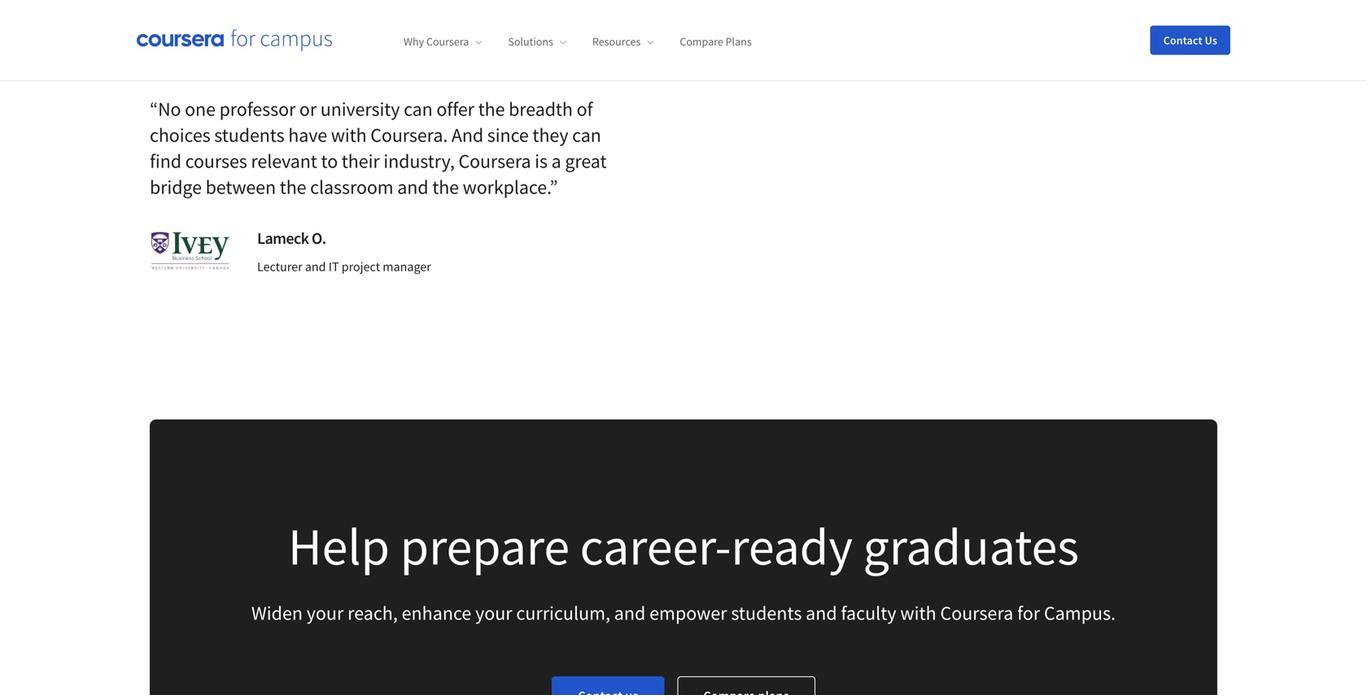 Task type: vqa. For each thing, say whether or not it's contained in the screenshot.
the rightmost Degrees
no



Task type: locate. For each thing, give the bounding box(es) containing it.
help
[[288, 514, 390, 579]]

your
[[307, 601, 344, 626], [475, 601, 513, 626]]

can
[[404, 97, 433, 121], [572, 123, 601, 147]]

0 horizontal spatial your
[[307, 601, 344, 626]]

since
[[487, 123, 529, 147]]

have
[[288, 123, 327, 147]]

lameck o.
[[257, 228, 326, 249]]

and left 'it'
[[305, 259, 326, 275]]

0 vertical spatial students
[[214, 123, 285, 147]]

university
[[321, 97, 400, 121]]

coursera
[[427, 34, 469, 49], [459, 149, 531, 173], [941, 601, 1014, 626]]

enhance
[[402, 601, 472, 626]]

can up coursera.
[[404, 97, 433, 121]]

us
[[1205, 33, 1218, 48]]

0 horizontal spatial students
[[214, 123, 285, 147]]

coursera right why
[[427, 34, 469, 49]]

no one professor or university can offer the breadth of choices students have with coursera. and since they can find courses relevant to their industry, coursera is a great bridge between the classroom and the workplace.
[[150, 97, 607, 199]]

industry,
[[384, 149, 455, 173]]

students
[[214, 123, 285, 147], [731, 601, 802, 626]]

compare plans
[[680, 34, 752, 49]]

empower
[[650, 601, 727, 626]]

prepare
[[400, 514, 570, 579]]

the down relevant
[[280, 175, 306, 199]]

0 vertical spatial with
[[331, 123, 367, 147]]

students down 'professor'
[[214, 123, 285, 147]]

1 horizontal spatial the
[[432, 175, 459, 199]]

0 horizontal spatial can
[[404, 97, 433, 121]]

one
[[185, 97, 216, 121]]

great
[[565, 149, 607, 173]]

2 vertical spatial coursera
[[941, 601, 1014, 626]]

they
[[533, 123, 569, 147]]

their
[[342, 149, 380, 173]]

1 horizontal spatial can
[[572, 123, 601, 147]]

1 your from the left
[[307, 601, 344, 626]]

professor
[[219, 97, 296, 121]]

contact us
[[1164, 33, 1218, 48]]

1 vertical spatial coursera
[[459, 149, 531, 173]]

to
[[321, 149, 338, 173]]

relevant
[[251, 149, 317, 173]]

plans
[[726, 34, 752, 49]]

the up since
[[478, 97, 505, 121]]

students down ready
[[731, 601, 802, 626]]

0 vertical spatial can
[[404, 97, 433, 121]]

widen your reach, enhance your curriculum, and empower students and faculty with coursera for campus.
[[251, 601, 1116, 626]]

your left reach,
[[307, 601, 344, 626]]

contact
[[1164, 33, 1203, 48]]

reach,
[[348, 601, 398, 626]]

1 vertical spatial students
[[731, 601, 802, 626]]

and left empower
[[614, 601, 646, 626]]

1 horizontal spatial students
[[731, 601, 802, 626]]

why coursera link
[[404, 34, 482, 49]]

lecturer
[[257, 259, 303, 275]]

1 vertical spatial with
[[901, 601, 937, 626]]

and
[[397, 175, 429, 199], [305, 259, 326, 275], [614, 601, 646, 626], [806, 601, 837, 626]]

your right enhance
[[475, 601, 513, 626]]

1 horizontal spatial with
[[901, 601, 937, 626]]

compare
[[680, 34, 724, 49]]

project
[[342, 259, 380, 275]]

with right faculty
[[901, 601, 937, 626]]

and down industry,
[[397, 175, 429, 199]]

compare plans link
[[680, 34, 752, 49]]

with
[[331, 123, 367, 147], [901, 601, 937, 626]]

with down university
[[331, 123, 367, 147]]

bridge
[[150, 175, 202, 199]]

solutions
[[508, 34, 553, 49]]

1 horizontal spatial your
[[475, 601, 513, 626]]

the down industry,
[[432, 175, 459, 199]]

between
[[206, 175, 276, 199]]

offer
[[437, 97, 475, 121]]

0 horizontal spatial with
[[331, 123, 367, 147]]

the
[[478, 97, 505, 121], [280, 175, 306, 199], [432, 175, 459, 199]]

campus.
[[1044, 601, 1116, 626]]

choices
[[150, 123, 211, 147]]

and left faculty
[[806, 601, 837, 626]]

students inside "no one professor or university can offer the breadth of choices students have with coursera. and since they can find courses relevant to their industry, coursera is a great bridge between the classroom and the workplace."
[[214, 123, 285, 147]]

manager
[[383, 259, 431, 275]]

1 vertical spatial can
[[572, 123, 601, 147]]

why coursera
[[404, 34, 469, 49]]

coursera up workplace.
[[459, 149, 531, 173]]

coursera left for
[[941, 601, 1014, 626]]

classroom
[[310, 175, 394, 199]]

can up great
[[572, 123, 601, 147]]

is
[[535, 149, 548, 173]]



Task type: describe. For each thing, give the bounding box(es) containing it.
why
[[404, 34, 424, 49]]

contact us button
[[1151, 26, 1231, 55]]

ivey business school image
[[150, 231, 231, 271]]

0 horizontal spatial the
[[280, 175, 306, 199]]

o.
[[312, 228, 326, 249]]

lameck
[[257, 228, 309, 249]]

coursera inside "no one professor or university can offer the breadth of choices students have with coursera. and since they can find courses relevant to their industry, coursera is a great bridge between the classroom and the workplace."
[[459, 149, 531, 173]]

a
[[552, 149, 561, 173]]

coursera.
[[371, 123, 448, 147]]

or
[[299, 97, 317, 121]]

workplace.
[[463, 175, 550, 199]]

faculty
[[841, 601, 897, 626]]

resources
[[593, 34, 641, 49]]

and
[[452, 123, 484, 147]]

for
[[1018, 601, 1040, 626]]

widen
[[251, 601, 303, 626]]

resources link
[[593, 34, 654, 49]]

2 your from the left
[[475, 601, 513, 626]]

0 vertical spatial coursera
[[427, 34, 469, 49]]

of
[[577, 97, 593, 121]]

find
[[150, 149, 181, 173]]

it
[[329, 259, 339, 275]]

courses
[[185, 149, 247, 173]]

solutions link
[[508, 34, 566, 49]]

curriculum,
[[516, 601, 611, 626]]

coursera for campus image
[[137, 29, 332, 52]]

with inside "no one professor or university can offer the breadth of choices students have with coursera. and since they can find courses relevant to their industry, coursera is a great bridge between the classroom and the workplace."
[[331, 123, 367, 147]]

2 horizontal spatial the
[[478, 97, 505, 121]]

breadth
[[509, 97, 573, 121]]

lecturer and it project manager
[[257, 259, 431, 275]]

and inside "no one professor or university can offer the breadth of choices students have with coursera. and since they can find courses relevant to their industry, coursera is a great bridge between the classroom and the workplace."
[[397, 175, 429, 199]]

ready
[[731, 514, 853, 579]]

graduates
[[863, 514, 1079, 579]]

no
[[158, 97, 181, 121]]

career-
[[580, 514, 731, 579]]

help prepare career-ready graduates
[[288, 514, 1079, 579]]

the university of melbourne image
[[170, 0, 240, 37]]



